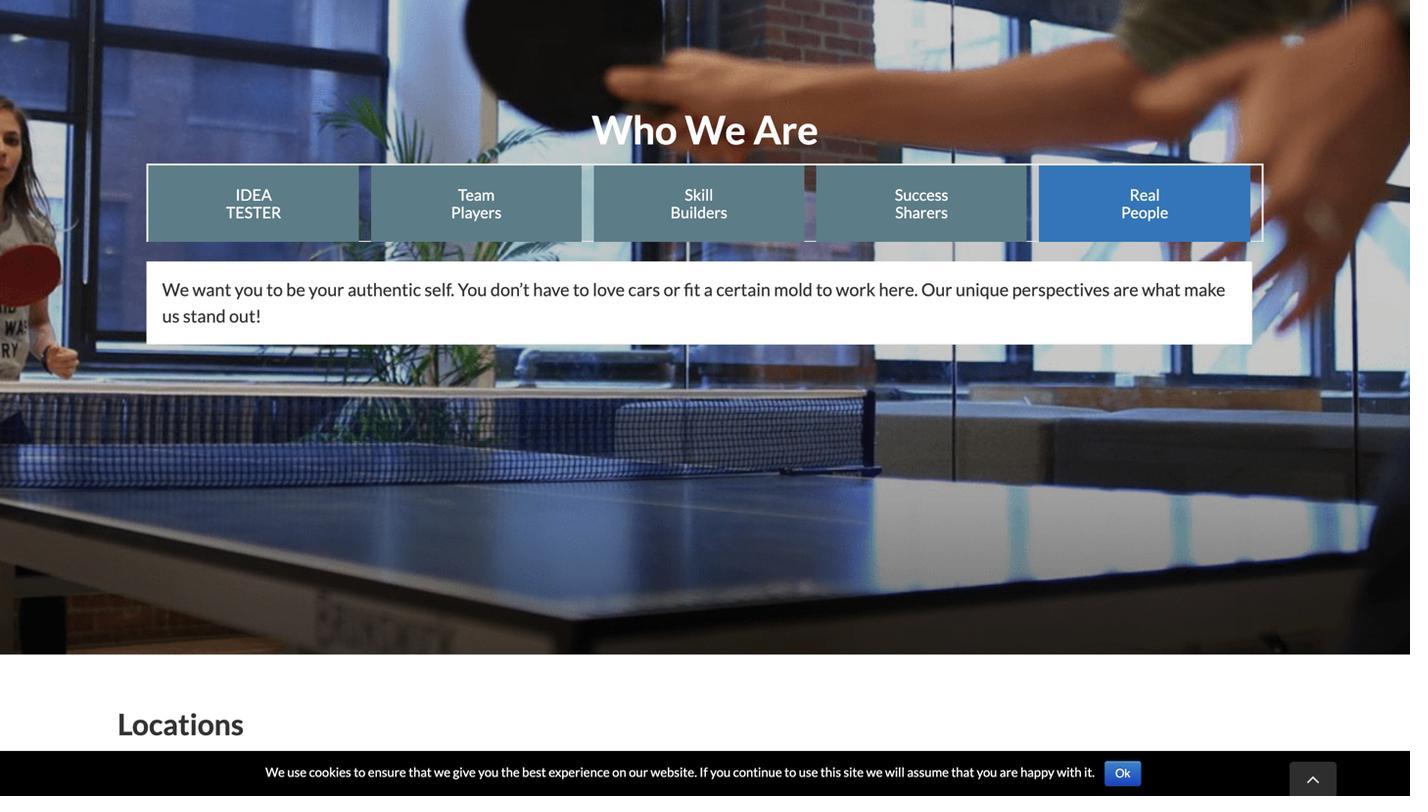 Task type: locate. For each thing, give the bounding box(es) containing it.
be
[[286, 279, 305, 300]]

we left will
[[867, 765, 883, 780]]

if
[[700, 765, 708, 780]]

idea tester
[[226, 185, 281, 222]]

fit
[[684, 279, 701, 300]]

are
[[754, 106, 819, 153]]

tab
[[148, 166, 360, 242], [371, 166, 583, 242], [594, 166, 806, 242], [817, 166, 1028, 242], [1040, 166, 1251, 242]]

you
[[235, 279, 263, 300], [478, 765, 499, 780], [711, 765, 731, 780], [977, 765, 998, 780]]

tab up what
[[1040, 166, 1251, 242]]

that right ensure
[[409, 765, 432, 780]]

you
[[458, 279, 487, 300]]

2 horizontal spatial we
[[685, 106, 746, 153]]

1 we from the left
[[434, 765, 451, 780]]

3 tab from the left
[[594, 166, 806, 242]]

that right assume
[[952, 765, 975, 780]]

we up skill
[[685, 106, 746, 153]]

2 tab from the left
[[371, 166, 583, 242]]

unique
[[956, 279, 1009, 300]]

we use cookies to ensure that we give you the best experience on our website. if you continue to use this site we will assume that you are happy with it.
[[266, 765, 1095, 780]]

are left happy
[[1000, 765, 1019, 780]]

stand
[[183, 305, 226, 327]]

1 use from the left
[[287, 765, 307, 780]]

skill
[[685, 185, 714, 204]]

0 horizontal spatial that
[[409, 765, 432, 780]]

we up us
[[162, 279, 189, 300]]

4 tab from the left
[[817, 166, 1028, 242]]

tab list
[[148, 165, 1263, 242]]

1 tab from the left
[[148, 166, 360, 242]]

authentic
[[348, 279, 421, 300]]

your
[[309, 279, 344, 300]]

1 horizontal spatial we
[[266, 765, 285, 780]]

want
[[193, 279, 231, 300]]

tab list containing idea tester
[[148, 165, 1263, 242]]

1 horizontal spatial use
[[799, 765, 819, 780]]

website.
[[651, 765, 697, 780]]

we
[[685, 106, 746, 153], [162, 279, 189, 300], [266, 765, 285, 780]]

1 horizontal spatial that
[[952, 765, 975, 780]]

tab up the our
[[817, 166, 1028, 242]]

1 vertical spatial we
[[162, 279, 189, 300]]

1 horizontal spatial are
[[1114, 279, 1139, 300]]

you left the at bottom
[[478, 765, 499, 780]]

detroit, mi image
[[339, 765, 571, 797]]

tab up you
[[371, 166, 583, 242]]

2 vertical spatial we
[[266, 765, 285, 780]]

use left the this
[[799, 765, 819, 780]]

we inside we want you to be your authentic self. you don't have to love cars or fit a certain mold to work here. our unique perspectives are what make us stand out!
[[162, 279, 189, 300]]

2 we from the left
[[867, 765, 883, 780]]

we for the
[[266, 765, 285, 780]]

real people
[[1122, 185, 1169, 222]]

to right continue
[[785, 765, 797, 780]]

0 horizontal spatial we
[[434, 765, 451, 780]]

you up the out! at the top left of the page
[[235, 279, 263, 300]]

to
[[267, 279, 283, 300], [573, 279, 590, 300], [816, 279, 833, 300], [354, 765, 366, 780], [785, 765, 797, 780]]

happy
[[1021, 765, 1055, 780]]

are left what
[[1114, 279, 1139, 300]]

we
[[434, 765, 451, 780], [867, 765, 883, 780]]

out!
[[229, 305, 262, 327]]

that
[[409, 765, 432, 780], [952, 765, 975, 780]]

1 that from the left
[[409, 765, 432, 780]]

dublin, ireland image
[[1072, 765, 1305, 797]]

tab containing success
[[817, 166, 1028, 242]]

0 horizontal spatial use
[[287, 765, 307, 780]]

we left cookies
[[266, 765, 285, 780]]

tab down who we are
[[594, 166, 806, 242]]

a
[[704, 279, 713, 300]]

or
[[664, 279, 681, 300]]

who
[[592, 106, 678, 153]]

london, england image
[[828, 765, 1061, 797]]

use left cookies
[[287, 765, 307, 780]]

best
[[522, 765, 546, 780]]

self.
[[425, 279, 455, 300]]

2 that from the left
[[952, 765, 975, 780]]

1 vertical spatial are
[[1000, 765, 1019, 780]]

to left love
[[573, 279, 590, 300]]

you right if on the bottom of the page
[[711, 765, 731, 780]]

1 horizontal spatial we
[[867, 765, 883, 780]]

we left give
[[434, 765, 451, 780]]

tab containing team players
[[371, 166, 583, 242]]

are
[[1114, 279, 1139, 300], [1000, 765, 1019, 780]]

team players
[[451, 185, 502, 222]]

the
[[501, 765, 520, 780]]

use
[[287, 765, 307, 780], [799, 765, 819, 780]]

tester
[[226, 203, 281, 222]]

people
[[1122, 203, 1169, 222]]

idea
[[236, 185, 272, 204]]

0 horizontal spatial we
[[162, 279, 189, 300]]

0 vertical spatial are
[[1114, 279, 1139, 300]]

we want you to be your authentic self. you don't have to love cars or fit a certain mold to work here. our unique perspectives are what make us stand out! tab panel
[[147, 262, 1264, 345], [147, 262, 1253, 345]]

you inside we want you to be your authentic self. you don't have to love cars or fit a certain mold to work here. our unique perspectives are what make us stand out!
[[235, 279, 263, 300]]

work
[[836, 279, 876, 300]]

5 tab from the left
[[1040, 166, 1251, 242]]

tab up be
[[148, 166, 360, 242]]



Task type: vqa. For each thing, say whether or not it's contained in the screenshot.


Task type: describe. For each thing, give the bounding box(es) containing it.
continue
[[734, 765, 782, 780]]

sharers
[[896, 203, 948, 222]]

builders
[[671, 203, 728, 222]]

here.
[[879, 279, 918, 300]]

perspectives
[[1013, 279, 1110, 300]]

real
[[1130, 185, 1161, 204]]

tab containing idea tester
[[148, 166, 360, 242]]

will
[[886, 765, 905, 780]]

we want you to be your authentic self. you don't have to love cars or fit a certain mold to work here. our unique perspectives are what make us stand out!
[[162, 279, 1226, 327]]

love
[[593, 279, 625, 300]]

we for don't
[[162, 279, 189, 300]]

ensure
[[368, 765, 406, 780]]

experience
[[549, 765, 610, 780]]

cars
[[629, 279, 661, 300]]

tab containing real people
[[1040, 166, 1251, 242]]

what
[[1143, 279, 1181, 300]]

ok
[[1116, 767, 1131, 781]]

skill builders
[[671, 185, 728, 222]]

to left ensure
[[354, 765, 366, 780]]

give
[[453, 765, 476, 780]]

with
[[1057, 765, 1082, 780]]

0 horizontal spatial are
[[1000, 765, 1019, 780]]

have
[[533, 279, 570, 300]]

our
[[629, 765, 649, 780]]

locations
[[118, 707, 244, 742]]

certain
[[717, 279, 771, 300]]

2 use from the left
[[799, 765, 819, 780]]

are inside we want you to be your authentic self. you don't have to love cars or fit a certain mold to work here. our unique perspectives are what make us stand out!
[[1114, 279, 1139, 300]]

site
[[844, 765, 864, 780]]

cambridge, ma image
[[94, 765, 327, 797]]

0 vertical spatial we
[[685, 106, 746, 153]]

mold
[[774, 279, 813, 300]]

to left be
[[267, 279, 283, 300]]

don't
[[491, 279, 530, 300]]

cookies
[[309, 765, 351, 780]]

to right mold
[[816, 279, 833, 300]]

you left happy
[[977, 765, 998, 780]]

who we are
[[592, 106, 819, 153]]

success
[[895, 185, 949, 204]]

tab containing skill builders
[[594, 166, 806, 242]]

it.
[[1085, 765, 1095, 780]]

raleigh nc image
[[583, 765, 816, 797]]

our
[[922, 279, 953, 300]]

players
[[451, 203, 502, 222]]

team
[[458, 185, 495, 204]]

make
[[1185, 279, 1226, 300]]

on
[[613, 765, 627, 780]]

this
[[821, 765, 842, 780]]

ok link
[[1105, 761, 1142, 787]]

assume
[[908, 765, 949, 780]]

us
[[162, 305, 180, 327]]

success sharers
[[895, 185, 949, 222]]



